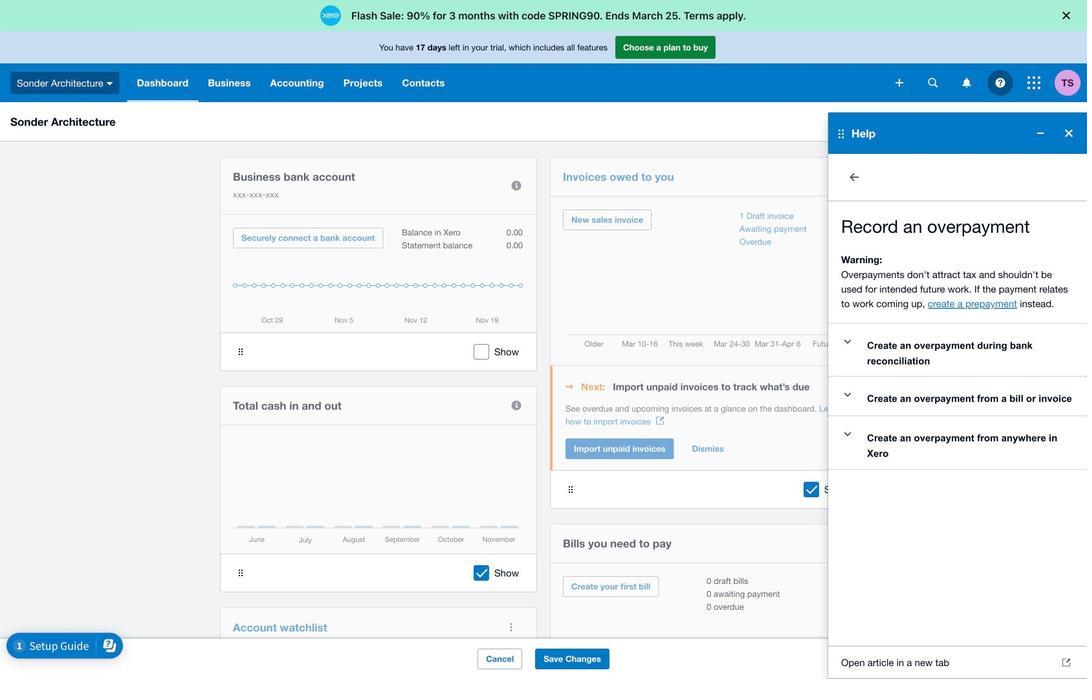 Task type: describe. For each thing, give the bounding box(es) containing it.
0 horizontal spatial svg image
[[963, 78, 971, 88]]

help menu search results element
[[829, 154, 1087, 680]]

1 horizontal spatial svg image
[[896, 79, 904, 87]]

2 horizontal spatial svg image
[[929, 78, 938, 88]]

0 horizontal spatial svg image
[[107, 82, 113, 85]]

2 toggle image from the top
[[835, 382, 861, 408]]

close help menu image
[[1056, 120, 1082, 146]]



Task type: vqa. For each thing, say whether or not it's contained in the screenshot.
Search for a contact FIELD
no



Task type: locate. For each thing, give the bounding box(es) containing it.
toggle image
[[835, 422, 861, 447]]

close article image
[[841, 164, 867, 190]]

2 horizontal spatial svg image
[[1028, 76, 1041, 89]]

0 vertical spatial toggle image
[[835, 329, 861, 355]]

1 horizontal spatial svg image
[[996, 78, 1006, 88]]

panel body document
[[566, 403, 854, 429]]

1 toggle image from the top
[[835, 329, 861, 355]]

dialog
[[0, 0, 1087, 31]]

group
[[829, 113, 1087, 680]]

toggle image
[[835, 329, 861, 355], [835, 382, 861, 408]]

collapse help menu image
[[1028, 120, 1054, 146]]

banner
[[0, 31, 1087, 680]]

opens in a new tab image
[[656, 417, 664, 425]]

1 vertical spatial toggle image
[[835, 382, 861, 408]]

svg image
[[929, 78, 938, 88], [896, 79, 904, 87], [107, 82, 113, 85]]

svg image
[[1028, 76, 1041, 89], [963, 78, 971, 88], [996, 78, 1006, 88]]



